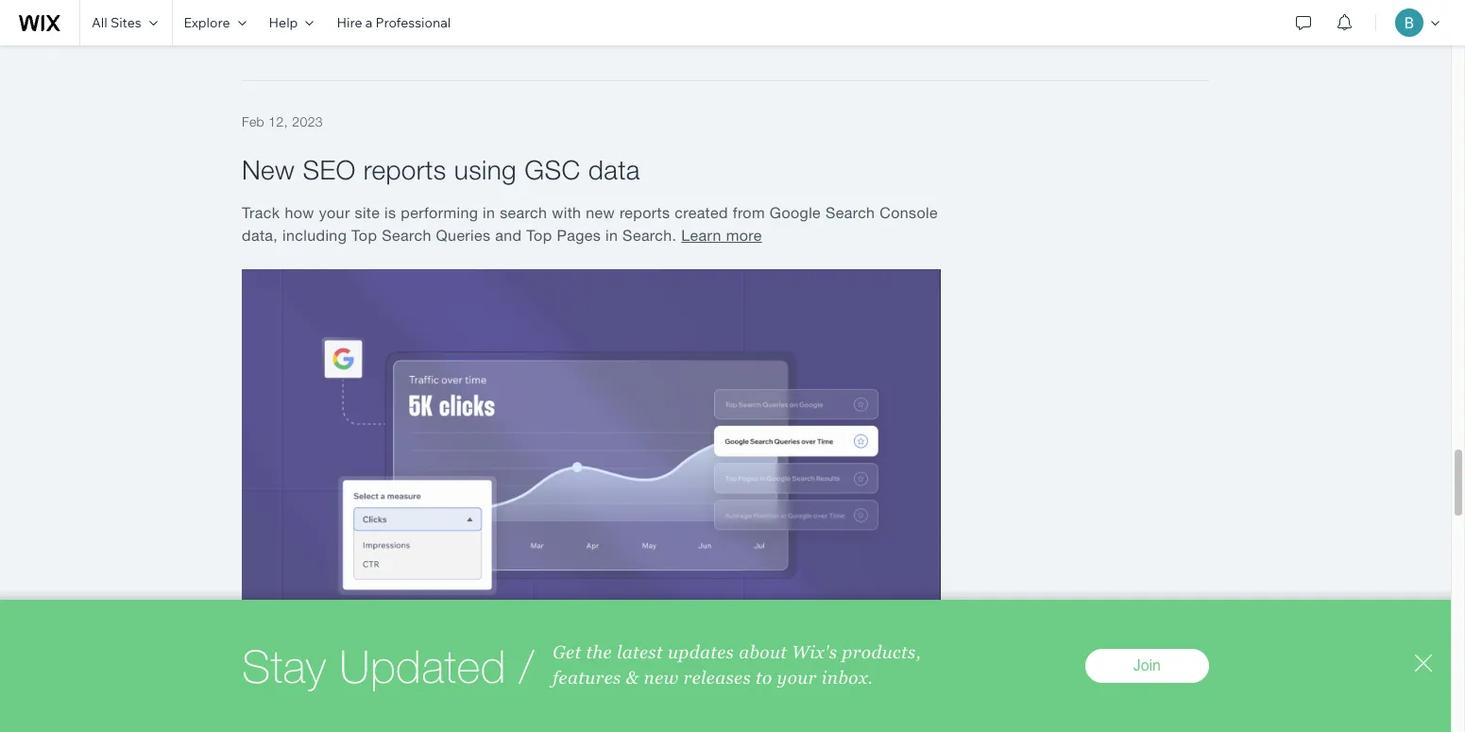 Task type: describe. For each thing, give the bounding box(es) containing it.
all
[[92, 14, 107, 31]]

a
[[365, 14, 372, 31]]

hire a professional
[[337, 14, 451, 31]]

all sites
[[92, 14, 141, 31]]

help
[[269, 14, 298, 31]]



Task type: vqa. For each thing, say whether or not it's contained in the screenshot.
the what to the right
no



Task type: locate. For each thing, give the bounding box(es) containing it.
explore
[[184, 14, 230, 31]]

hire a professional link
[[325, 0, 462, 45]]

professional
[[375, 14, 451, 31]]

help button
[[257, 0, 325, 45]]

hire
[[337, 14, 362, 31]]

sites
[[110, 14, 141, 31]]



